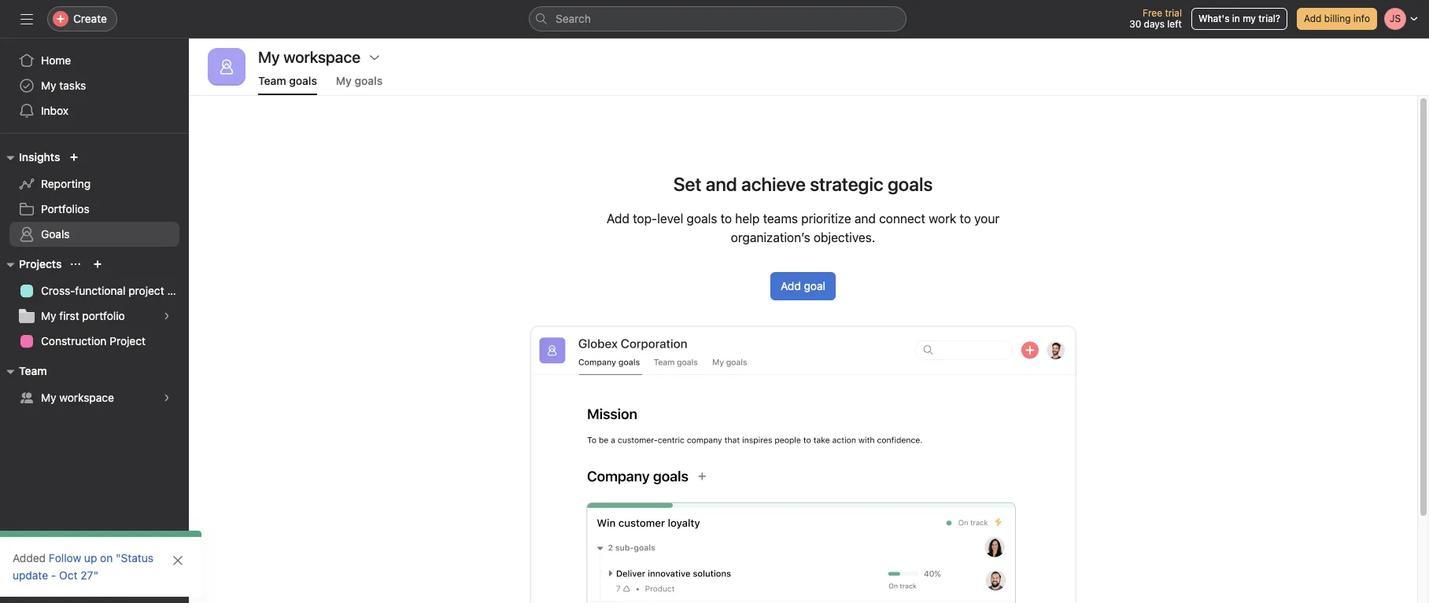 Task type: locate. For each thing, give the bounding box(es) containing it.
insights element
[[0, 143, 189, 250]]

2 horizontal spatial goals
[[687, 212, 717, 226]]

goals right "level"
[[687, 212, 717, 226]]

team for team goals
[[258, 74, 286, 87]]

follow up on "status update - oct 27" link
[[13, 552, 153, 582]]

my goals
[[336, 74, 383, 87]]

left
[[1167, 18, 1182, 30]]

my
[[1243, 13, 1256, 24]]

0 horizontal spatial and
[[706, 173, 737, 195]]

0 horizontal spatial add
[[607, 212, 629, 226]]

team goals link
[[258, 74, 317, 95]]

add inside add top-level goals to help teams prioritize and connect work to your organization's objectives.
[[607, 212, 629, 226]]

what's in my trial? button
[[1191, 8, 1287, 30]]

1 vertical spatial add
[[607, 212, 629, 226]]

0 horizontal spatial goals
[[289, 74, 317, 87]]

projects element
[[0, 250, 189, 357]]

1 horizontal spatial to
[[960, 212, 971, 226]]

my inside "link"
[[336, 74, 352, 87]]

portfolios link
[[9, 197, 179, 222]]

goals down show options image
[[355, 74, 383, 87]]

2 horizontal spatial add
[[1304, 13, 1322, 24]]

0 horizontal spatial to
[[721, 212, 732, 226]]

add left billing
[[1304, 13, 1322, 24]]

inbox
[[41, 104, 69, 117]]

team down construction
[[19, 364, 47, 378]]

and
[[706, 173, 737, 195], [855, 212, 876, 226]]

insights button
[[0, 148, 60, 167]]

2 vertical spatial add
[[781, 279, 801, 293]]

1 horizontal spatial add
[[781, 279, 801, 293]]

add for add billing info
[[1304, 13, 1322, 24]]

teams
[[763, 212, 798, 226]]

goal
[[804, 279, 826, 293]]

billing
[[1324, 13, 1351, 24]]

add goal
[[781, 279, 826, 293]]

0 horizontal spatial team
[[19, 364, 47, 378]]

reporting link
[[9, 172, 179, 197]]

my tasks
[[41, 79, 86, 92]]

invite
[[44, 576, 73, 589]]

my workspace
[[258, 48, 360, 66]]

close image
[[172, 555, 184, 567]]

global element
[[0, 39, 189, 133]]

my down team dropdown button
[[41, 391, 56, 405]]

goals inside "link"
[[355, 74, 383, 87]]

goals inside add top-level goals to help teams prioritize and connect work to your organization's objectives.
[[687, 212, 717, 226]]

my left tasks
[[41, 79, 56, 92]]

my workspace
[[41, 391, 114, 405]]

to
[[721, 212, 732, 226], [960, 212, 971, 226]]

free
[[1143, 7, 1162, 19]]

my
[[336, 74, 352, 87], [41, 79, 56, 92], [41, 309, 56, 323], [41, 391, 56, 405]]

follow
[[49, 552, 81, 565]]

add goal button
[[770, 272, 836, 301]]

show options, current sort, top image
[[71, 260, 81, 269]]

0 vertical spatial and
[[706, 173, 737, 195]]

my workspace link
[[9, 386, 179, 411]]

1 horizontal spatial team
[[258, 74, 286, 87]]

add left the goal
[[781, 279, 801, 293]]

add left top-
[[607, 212, 629, 226]]

new image
[[70, 153, 79, 162]]

team for team
[[19, 364, 47, 378]]

0 vertical spatial team
[[258, 74, 286, 87]]

in
[[1232, 13, 1240, 24]]

plan
[[167, 284, 189, 297]]

0 vertical spatial add
[[1304, 13, 1322, 24]]

my first portfolio link
[[9, 304, 179, 329]]

my inside 'link'
[[41, 309, 56, 323]]

goals
[[41, 227, 70, 241]]

to left help
[[721, 212, 732, 226]]

info
[[1353, 13, 1370, 24]]

add
[[1304, 13, 1322, 24], [607, 212, 629, 226], [781, 279, 801, 293]]

team
[[258, 74, 286, 87], [19, 364, 47, 378]]

free trial 30 days left
[[1129, 7, 1182, 30]]

my inside teams element
[[41, 391, 56, 405]]

goals
[[289, 74, 317, 87], [355, 74, 383, 87], [687, 212, 717, 226]]

your
[[974, 212, 1000, 226]]

set
[[673, 173, 702, 195]]

connect
[[879, 212, 925, 226]]

update
[[13, 569, 48, 582]]

portfolios
[[41, 202, 89, 216]]

1 vertical spatial and
[[855, 212, 876, 226]]

team goals
[[258, 74, 317, 87]]

and right set
[[706, 173, 737, 195]]

27"
[[81, 569, 98, 582]]

my down my workspace at top
[[336, 74, 352, 87]]

trial
[[1165, 7, 1182, 19]]

my inside global element
[[41, 79, 56, 92]]

goals down my workspace at top
[[289, 74, 317, 87]]

added
[[13, 552, 49, 565]]

top-
[[633, 212, 657, 226]]

set and achieve strategic goals
[[673, 173, 933, 195]]

goals for team goals
[[289, 74, 317, 87]]

trial?
[[1259, 13, 1280, 24]]

"status
[[116, 552, 153, 565]]

and up objectives.
[[855, 212, 876, 226]]

achieve
[[741, 173, 806, 195]]

to left your
[[960, 212, 971, 226]]

my goals link
[[336, 74, 383, 95]]

my left first
[[41, 309, 56, 323]]

1 horizontal spatial goals
[[355, 74, 383, 87]]

1 horizontal spatial and
[[855, 212, 876, 226]]

team down my workspace at top
[[258, 74, 286, 87]]

team inside dropdown button
[[19, 364, 47, 378]]

construction project link
[[9, 329, 179, 354]]

1 vertical spatial team
[[19, 364, 47, 378]]

invite button
[[15, 569, 83, 597]]



Task type: describe. For each thing, give the bounding box(es) containing it.
search
[[556, 12, 591, 25]]

my tasks link
[[9, 73, 179, 98]]

projects
[[19, 257, 62, 271]]

first
[[59, 309, 79, 323]]

add billing info button
[[1297, 8, 1377, 30]]

search list box
[[529, 6, 907, 31]]

create button
[[47, 6, 117, 31]]

construction
[[41, 334, 107, 348]]

level
[[657, 212, 683, 226]]

strategic goals
[[810, 173, 933, 195]]

what's
[[1199, 13, 1230, 24]]

my for my first portfolio
[[41, 309, 56, 323]]

my first portfolio
[[41, 309, 125, 323]]

1 to from the left
[[721, 212, 732, 226]]

portfolio
[[82, 309, 125, 323]]

oct
[[59, 569, 78, 582]]

2 to from the left
[[960, 212, 971, 226]]

see details, my first portfolio image
[[162, 312, 172, 321]]

insights
[[19, 150, 60, 164]]

up
[[84, 552, 97, 565]]

home
[[41, 54, 71, 67]]

add top-level goals to help teams prioritize and connect work to your organization's objectives.
[[607, 212, 1000, 245]]

prioritize
[[801, 212, 851, 226]]

tasks
[[59, 79, 86, 92]]

goals for my goals
[[355, 74, 383, 87]]

inbox link
[[9, 98, 179, 124]]

my for my tasks
[[41, 79, 56, 92]]

functional
[[75, 284, 126, 297]]

cross-
[[41, 284, 75, 297]]

organization's
[[731, 231, 810, 245]]

30
[[1129, 18, 1141, 30]]

project
[[128, 284, 164, 297]]

on
[[100, 552, 113, 565]]

home link
[[9, 48, 179, 73]]

new project or portfolio image
[[93, 260, 103, 269]]

my for my workspace
[[41, 391, 56, 405]]

create
[[73, 12, 107, 25]]

work
[[929, 212, 956, 226]]

teams element
[[0, 357, 189, 414]]

see details, my workspace image
[[162, 393, 172, 403]]

project
[[110, 334, 146, 348]]

cross-functional project plan
[[41, 284, 189, 297]]

cross-functional project plan link
[[9, 279, 189, 304]]

construction project
[[41, 334, 146, 348]]

reporting
[[41, 177, 91, 190]]

days
[[1144, 18, 1165, 30]]

show options image
[[368, 51, 381, 64]]

and inside add top-level goals to help teams prioritize and connect work to your organization's objectives.
[[855, 212, 876, 226]]

add billing info
[[1304, 13, 1370, 24]]

my for my goals
[[336, 74, 352, 87]]

help
[[735, 212, 760, 226]]

follow up on "status update - oct 27"
[[13, 552, 153, 582]]

search button
[[529, 6, 907, 31]]

objectives.
[[814, 231, 875, 245]]

projects button
[[0, 255, 62, 274]]

team button
[[0, 362, 47, 381]]

hide sidebar image
[[20, 13, 33, 25]]

add for add goal
[[781, 279, 801, 293]]

-
[[51, 569, 56, 582]]

add for add top-level goals to help teams prioritize and connect work to your organization's objectives.
[[607, 212, 629, 226]]

goals link
[[9, 222, 179, 247]]

workspace
[[59, 391, 114, 405]]

what's in my trial?
[[1199, 13, 1280, 24]]



Task type: vqa. For each thing, say whether or not it's contained in the screenshot.
Team goals
yes



